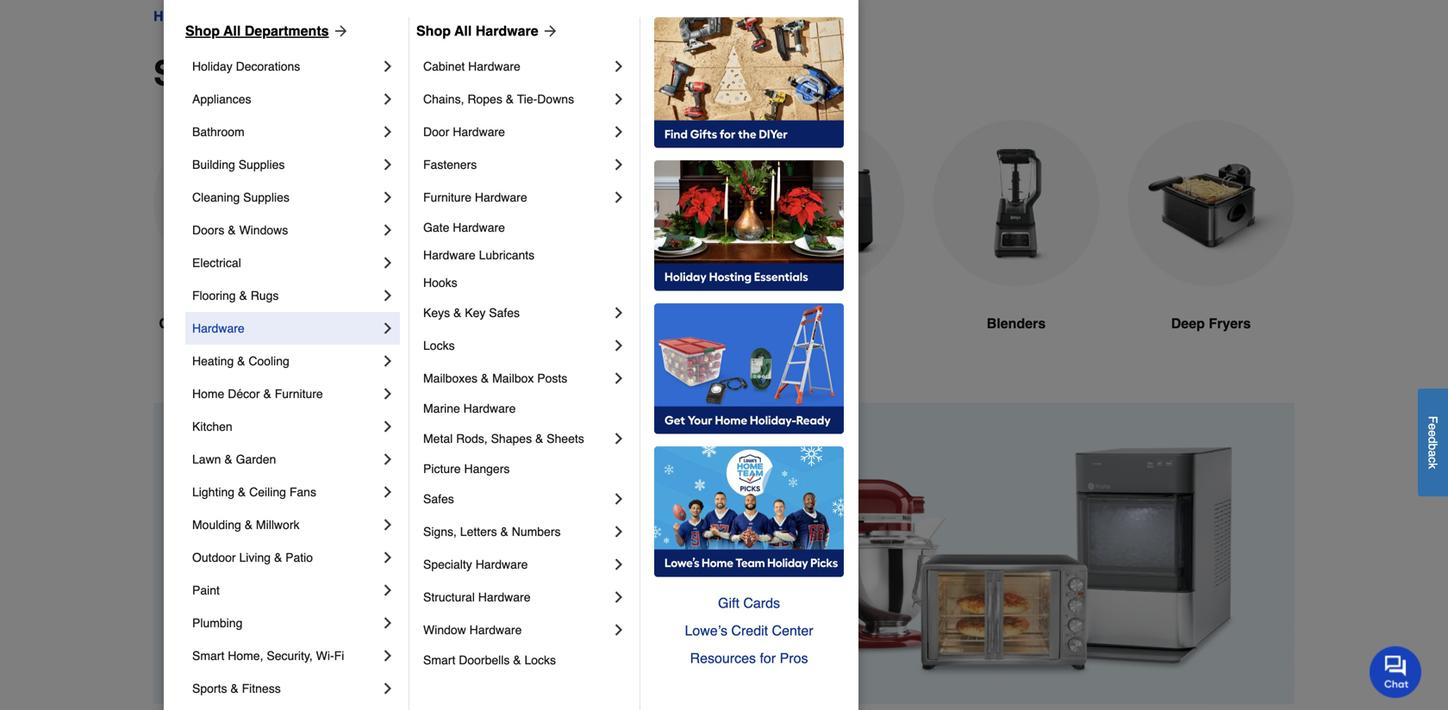 Task type: vqa. For each thing, say whether or not it's contained in the screenshot.
Living
yes



Task type: describe. For each thing, give the bounding box(es) containing it.
0 vertical spatial appliances link
[[207, 6, 280, 27]]

furniture hardware
[[423, 191, 527, 204]]

hardware up the hooks
[[423, 248, 476, 262]]

cabinet hardware
[[423, 59, 521, 73]]

locks inside locks link
[[423, 339, 455, 353]]

fi
[[334, 649, 344, 663]]

ceiling
[[249, 485, 286, 499]]

doorbells
[[459, 653, 510, 667]]

chains, ropes & tie-downs
[[423, 92, 574, 106]]

& right letters
[[500, 525, 508, 539]]

moulding & millwork
[[192, 518, 300, 532]]

gate hardware
[[423, 221, 505, 234]]

k
[[1426, 463, 1440, 469]]

chevron right image for lighting & ceiling fans
[[379, 484, 397, 501]]

a gray ninja blender. image
[[933, 120, 1100, 286]]

chevron right image for home décor & furniture
[[379, 385, 397, 403]]

metal
[[423, 432, 453, 446]]

chevron right image for plumbing
[[379, 615, 397, 632]]

toaster ovens link
[[543, 120, 710, 375]]

f e e d b a c k button
[[1418, 389, 1448, 496]]

chevron right image for heating & cooling
[[379, 353, 397, 370]]

home décor & furniture link
[[192, 378, 379, 410]]

f
[[1426, 416, 1440, 423]]

chevron right image for door hardware
[[610, 123, 628, 141]]

posts
[[537, 372, 567, 385]]

& left the ceiling
[[238, 485, 246, 499]]

center
[[772, 623, 813, 639]]

hooks link
[[423, 269, 628, 297]]

bathroom
[[192, 125, 245, 139]]

specialty hardware
[[423, 558, 528, 572]]

arrow right image for shop all departments
[[329, 22, 350, 40]]

shapes
[[491, 432, 532, 446]]

& left sheets
[[535, 432, 543, 446]]

gate
[[423, 221, 449, 234]]

picture
[[423, 462, 461, 476]]

chevron right image for cabinet hardware
[[610, 58, 628, 75]]

cooling
[[249, 354, 290, 368]]

lowe's home team holiday picks. image
[[654, 447, 844, 578]]

chevron right image for holiday decorations
[[379, 58, 397, 75]]

decorations
[[236, 59, 300, 73]]

& right décor
[[263, 387, 271, 401]]

window hardware
[[423, 623, 522, 637]]

deep
[[1171, 316, 1205, 331]]

smart for smart home, security, wi-fi
[[192, 649, 224, 663]]

1 vertical spatial safes
[[423, 492, 454, 506]]

smart doorbells & locks
[[423, 653, 556, 667]]

& right doors
[[228, 223, 236, 237]]

smart doorbells & locks link
[[423, 647, 628, 674]]

fryers for deep fryers
[[1209, 316, 1251, 331]]

outdoor living & patio link
[[192, 541, 379, 574]]

hooks
[[423, 276, 457, 290]]

a silver-colored new air portable ice maker. image
[[348, 120, 516, 286]]

home,
[[228, 649, 263, 663]]

all for hardware
[[454, 23, 472, 39]]

window
[[423, 623, 466, 637]]

1 e from the top
[[1426, 423, 1440, 430]]

windows
[[239, 223, 288, 237]]

appliances up holiday decorations
[[207, 8, 280, 24]]

shop all departments
[[185, 23, 329, 39]]

air fryers
[[789, 316, 854, 331]]

garden
[[236, 453, 276, 466]]

chat invite button image
[[1370, 646, 1422, 698]]

small appliances link
[[296, 6, 401, 27]]

lighting & ceiling fans link
[[192, 476, 379, 509]]

c
[[1426, 457, 1440, 463]]

chevron right image for hardware
[[379, 320, 397, 337]]

window hardware link
[[423, 614, 610, 647]]

smart for smart doorbells & locks
[[423, 653, 455, 667]]

hardware lubricants
[[423, 248, 535, 262]]

chevron right image for moulding & millwork
[[379, 516, 397, 534]]

lawn & garden link
[[192, 443, 379, 476]]

hardware up cabinet hardware link
[[476, 23, 538, 39]]

chevron right image for paint
[[379, 582, 397, 599]]

door
[[423, 125, 449, 139]]

structural hardware link
[[423, 581, 610, 614]]

home link
[[153, 6, 192, 27]]

toaster ovens
[[579, 316, 674, 331]]

lawn
[[192, 453, 221, 466]]

structural
[[423, 591, 475, 604]]

moulding
[[192, 518, 241, 532]]

chevron right image for doors & windows
[[379, 222, 397, 239]]

home décor & furniture
[[192, 387, 323, 401]]

metal rods, shapes & sheets
[[423, 432, 584, 446]]

portable ice makers link
[[348, 120, 516, 375]]

chevron right image for locks
[[610, 337, 628, 354]]

shop for shop all hardware
[[416, 23, 451, 39]]

marine hardware link
[[423, 395, 628, 422]]

heating & cooling link
[[192, 345, 379, 378]]

lighting & ceiling fans
[[192, 485, 316, 499]]

1 vertical spatial appliances link
[[192, 83, 379, 116]]

home for home
[[153, 8, 192, 24]]

sheets
[[547, 432, 584, 446]]

toaster
[[579, 316, 628, 331]]

locks link
[[423, 329, 610, 362]]

cleaning
[[192, 191, 240, 204]]

chevron right image for chains, ropes & tie-downs
[[610, 91, 628, 108]]

chevron right image for fasteners
[[610, 156, 628, 173]]

countertop microwaves
[[159, 316, 315, 331]]

chevron right image for flooring & rugs
[[379, 287, 397, 304]]

& left rugs
[[239, 289, 247, 303]]

pros
[[780, 650, 808, 666]]

door hardware link
[[423, 116, 610, 148]]

departments
[[245, 23, 329, 39]]

signs, letters & numbers
[[423, 525, 561, 539]]

chevron right image for window hardware
[[610, 622, 628, 639]]

& left tie-
[[506, 92, 514, 106]]

patio
[[285, 551, 313, 565]]

chevron right image for metal rods, shapes & sheets
[[610, 430, 628, 447]]

0 vertical spatial small
[[296, 8, 330, 24]]

plumbing link
[[192, 607, 379, 640]]

holiday
[[192, 59, 232, 73]]

& left patio
[[274, 551, 282, 565]]

chevron right image for furniture hardware
[[610, 189, 628, 206]]

building supplies
[[192, 158, 285, 172]]

1 horizontal spatial furniture
[[423, 191, 472, 204]]

paint link
[[192, 574, 379, 607]]

hangers
[[464, 462, 510, 476]]

outdoor
[[192, 551, 236, 565]]

marine
[[423, 402, 460, 416]]

fasteners link
[[423, 148, 610, 181]]

a gray and stainless steel ninja air fryer. image
[[738, 120, 905, 286]]

hardware for window hardware
[[470, 623, 522, 637]]

& left key
[[453, 306, 462, 320]]

for
[[760, 650, 776, 666]]

keys & key safes
[[423, 306, 520, 320]]

1 vertical spatial furniture
[[275, 387, 323, 401]]

appliances up bathroom
[[192, 92, 251, 106]]

flooring
[[192, 289, 236, 303]]

hardware for cabinet hardware
[[468, 59, 521, 73]]



Task type: locate. For each thing, give the bounding box(es) containing it.
2 e from the top
[[1426, 430, 1440, 437]]

chevron right image for lawn & garden
[[379, 451, 397, 468]]

e up b at the right bottom of page
[[1426, 430, 1440, 437]]

1 arrow right image from the left
[[329, 22, 350, 40]]

electrical
[[192, 256, 241, 270]]

small appliances
[[296, 8, 401, 24], [153, 53, 438, 93]]

supplies up the windows
[[243, 191, 290, 204]]

ropes
[[468, 92, 502, 106]]

cabinet
[[423, 59, 465, 73]]

smart inside smart home, security, wi-fi link
[[192, 649, 224, 663]]

hardware for gate hardware
[[453, 221, 505, 234]]

hardware down mailboxes & mailbox posts
[[464, 402, 516, 416]]

signs, letters & numbers link
[[423, 516, 610, 548]]

downs
[[537, 92, 574, 106]]

chevron right image for appliances
[[379, 91, 397, 108]]

small up holiday decorations link
[[296, 8, 330, 24]]

rods,
[[456, 432, 488, 446]]

& left mailbox
[[481, 372, 489, 385]]

resources
[[690, 650, 756, 666]]

lubricants
[[479, 248, 535, 262]]

deep fryers
[[1171, 316, 1251, 331]]

safes down the picture
[[423, 492, 454, 506]]

furniture up gate on the top left of page
[[423, 191, 472, 204]]

fryers for air fryers
[[812, 316, 854, 331]]

chevron right image for outdoor living & patio
[[379, 549, 397, 566]]

1 horizontal spatial arrow right image
[[538, 22, 559, 40]]

all inside 'link'
[[223, 23, 241, 39]]

cleaning supplies link
[[192, 181, 379, 214]]

chevron right image for electrical
[[379, 254, 397, 272]]

0 horizontal spatial home
[[153, 8, 192, 24]]

chevron right image for kitchen
[[379, 418, 397, 435]]

sports & fitness
[[192, 682, 281, 696]]

appliances down small appliances link
[[254, 53, 438, 93]]

fryers right "deep"
[[1209, 316, 1251, 331]]

safes link
[[423, 483, 610, 516]]

locks
[[423, 339, 455, 353], [525, 653, 556, 667]]

hardware for door hardware
[[453, 125, 505, 139]]

2 arrow right image from the left
[[538, 22, 559, 40]]

doors & windows
[[192, 223, 288, 237]]

small up bathroom
[[153, 53, 245, 93]]

1 horizontal spatial locks
[[525, 653, 556, 667]]

get your home holiday-ready. image
[[654, 303, 844, 434]]

bathroom link
[[192, 116, 379, 148]]

0 horizontal spatial locks
[[423, 339, 455, 353]]

0 horizontal spatial small
[[153, 53, 245, 93]]

1 horizontal spatial smart
[[423, 653, 455, 667]]

chevron right image for cleaning supplies
[[379, 189, 397, 206]]

shop up holiday
[[185, 23, 220, 39]]

shop up cabinet
[[416, 23, 451, 39]]

smart inside smart doorbells & locks link
[[423, 653, 455, 667]]

lighting
[[192, 485, 235, 499]]

locks inside smart doorbells & locks link
[[525, 653, 556, 667]]

& left millwork on the bottom left
[[245, 518, 253, 532]]

arrow right image
[[329, 22, 350, 40], [538, 22, 559, 40]]

1 horizontal spatial all
[[454, 23, 472, 39]]

furniture down heating & cooling link
[[275, 387, 323, 401]]

arrow right image inside shop all hardware link
[[538, 22, 559, 40]]

1 horizontal spatial safes
[[489, 306, 520, 320]]

chevron right image for building supplies
[[379, 156, 397, 173]]

millwork
[[256, 518, 300, 532]]

mailbox
[[492, 372, 534, 385]]

signs,
[[423, 525, 457, 539]]

microwaves
[[237, 316, 315, 331]]

hardware down signs, letters & numbers
[[476, 558, 528, 572]]

shop all departments link
[[185, 21, 350, 41]]

appliances link down decorations
[[192, 83, 379, 116]]

supplies up cleaning supplies
[[239, 158, 285, 172]]

& right the lawn
[[224, 453, 232, 466]]

chevron right image for sports & fitness
[[379, 680, 397, 697]]

appliances
[[207, 8, 280, 24], [333, 8, 401, 24], [254, 53, 438, 93], [192, 92, 251, 106]]

hardware up chains, ropes & tie-downs
[[468, 59, 521, 73]]

0 vertical spatial safes
[[489, 306, 520, 320]]

numbers
[[512, 525, 561, 539]]

all up cabinet hardware
[[454, 23, 472, 39]]

1 horizontal spatial shop
[[416, 23, 451, 39]]

chevron right image
[[610, 91, 628, 108], [379, 123, 397, 141], [610, 189, 628, 206], [379, 222, 397, 239], [379, 287, 397, 304], [379, 353, 397, 370], [610, 370, 628, 387], [610, 430, 628, 447], [379, 484, 397, 501], [610, 491, 628, 508], [379, 549, 397, 566], [610, 622, 628, 639], [379, 647, 397, 665]]

advertisement region
[[153, 403, 1295, 708]]

flooring & rugs
[[192, 289, 279, 303]]

1 horizontal spatial fryers
[[1209, 316, 1251, 331]]

smart home, security, wi-fi
[[192, 649, 344, 663]]

0 vertical spatial supplies
[[239, 158, 285, 172]]

countertop microwaves link
[[153, 120, 321, 375]]

hardware for structural hardware
[[478, 591, 531, 604]]

arrow right image up holiday decorations link
[[329, 22, 350, 40]]

e up "d"
[[1426, 423, 1440, 430]]

air fryers link
[[738, 120, 905, 375]]

hardware up smart doorbells & locks
[[470, 623, 522, 637]]

& down window hardware link
[[513, 653, 521, 667]]

1 horizontal spatial home
[[192, 387, 224, 401]]

chevron right image for structural hardware
[[610, 589, 628, 606]]

fryers right air
[[812, 316, 854, 331]]

building supplies link
[[192, 148, 379, 181]]

all
[[223, 23, 241, 39], [454, 23, 472, 39]]

resources for pros link
[[654, 645, 844, 672]]

2 shop from the left
[[416, 23, 451, 39]]

small appliances up holiday decorations link
[[296, 8, 401, 24]]

specialty
[[423, 558, 472, 572]]

lowe's credit center link
[[654, 617, 844, 645]]

plumbing
[[192, 616, 243, 630]]

ice
[[426, 316, 445, 331]]

holiday decorations link
[[192, 50, 379, 83]]

safes right key
[[489, 306, 520, 320]]

paint
[[192, 584, 220, 597]]

0 horizontal spatial smart
[[192, 649, 224, 663]]

holiday decorations
[[192, 59, 300, 73]]

ovens
[[632, 316, 674, 331]]

chevron right image
[[379, 58, 397, 75], [610, 58, 628, 75], [379, 91, 397, 108], [610, 123, 628, 141], [379, 156, 397, 173], [610, 156, 628, 173], [379, 189, 397, 206], [379, 254, 397, 272], [610, 304, 628, 322], [379, 320, 397, 337], [610, 337, 628, 354], [379, 385, 397, 403], [379, 418, 397, 435], [379, 451, 397, 468], [379, 516, 397, 534], [610, 523, 628, 541], [610, 556, 628, 573], [379, 582, 397, 599], [610, 589, 628, 606], [379, 615, 397, 632], [379, 680, 397, 697]]

supplies for building supplies
[[239, 158, 285, 172]]

holiday hosting essentials. image
[[654, 160, 844, 291]]

fitness
[[242, 682, 281, 696]]

arrow right image for shop all hardware
[[538, 22, 559, 40]]

heating
[[192, 354, 234, 368]]

hardware down the ropes
[[453, 125, 505, 139]]

find gifts for the diyer. image
[[654, 17, 844, 148]]

building
[[192, 158, 235, 172]]

supplies inside cleaning supplies link
[[243, 191, 290, 204]]

chevron right image for bathroom
[[379, 123, 397, 141]]

& left cooling
[[237, 354, 245, 368]]

all for departments
[[223, 23, 241, 39]]

hardware for specialty hardware
[[476, 558, 528, 572]]

rugs
[[251, 289, 279, 303]]

chevron right image for specialty hardware
[[610, 556, 628, 573]]

shop inside 'link'
[[185, 23, 220, 39]]

1 horizontal spatial small
[[296, 8, 330, 24]]

electrical link
[[192, 247, 379, 279]]

a black and stainless steel countertop microwave. image
[[153, 120, 321, 286]]

heating & cooling
[[192, 354, 290, 368]]

1 vertical spatial small appliances
[[153, 53, 438, 93]]

supplies for cleaning supplies
[[243, 191, 290, 204]]

smart home, security, wi-fi link
[[192, 640, 379, 672]]

arrow right image inside shop all departments 'link'
[[329, 22, 350, 40]]

1 all from the left
[[223, 23, 241, 39]]

marine hardware
[[423, 402, 516, 416]]

security,
[[267, 649, 313, 663]]

chevron right image for mailboxes & mailbox posts
[[610, 370, 628, 387]]

2 fryers from the left
[[1209, 316, 1251, 331]]

shop for shop all departments
[[185, 23, 220, 39]]

chevron right image for signs, letters & numbers
[[610, 523, 628, 541]]

locks down window hardware link
[[525, 653, 556, 667]]

hardware for marine hardware
[[464, 402, 516, 416]]

supplies inside "building supplies" link
[[239, 158, 285, 172]]

hardware up 'hardware lubricants'
[[453, 221, 505, 234]]

hardware down the flooring
[[192, 322, 245, 335]]

a stainless steel toaster oven. image
[[543, 120, 710, 286]]

1 vertical spatial supplies
[[243, 191, 290, 204]]

tie-
[[517, 92, 537, 106]]

kitchen
[[192, 420, 232, 434]]

appliances right departments
[[333, 8, 401, 24]]

smart up sports
[[192, 649, 224, 663]]

1 vertical spatial locks
[[525, 653, 556, 667]]

home for home décor & furniture
[[192, 387, 224, 401]]

0 vertical spatial home
[[153, 8, 192, 24]]

credit
[[731, 623, 768, 639]]

0 vertical spatial small appliances
[[296, 8, 401, 24]]

chevron right image for smart home, security, wi-fi
[[379, 647, 397, 665]]

specialty hardware link
[[423, 548, 610, 581]]

hardware down the 'fasteners' link
[[475, 191, 527, 204]]

makers
[[449, 316, 497, 331]]

cabinet hardware link
[[423, 50, 610, 83]]

locks down ice
[[423, 339, 455, 353]]

hardware down specialty hardware link
[[478, 591, 531, 604]]

arrow right image up cabinet hardware link
[[538, 22, 559, 40]]

kitchen link
[[192, 410, 379, 443]]

1 vertical spatial small
[[153, 53, 245, 93]]

shop all hardware link
[[416, 21, 559, 41]]

appliances link up holiday decorations
[[207, 6, 280, 27]]

chevron right image for keys & key safes
[[610, 304, 628, 322]]

0 horizontal spatial safes
[[423, 492, 454, 506]]

chevron right image for safes
[[610, 491, 628, 508]]

0 vertical spatial furniture
[[423, 191, 472, 204]]

keys & key safes link
[[423, 297, 610, 329]]

0 horizontal spatial fryers
[[812, 316, 854, 331]]

wi-
[[316, 649, 334, 663]]

0 horizontal spatial arrow right image
[[329, 22, 350, 40]]

supplies
[[239, 158, 285, 172], [243, 191, 290, 204]]

countertop
[[159, 316, 233, 331]]

a chefman stainless steel deep fryer. image
[[1128, 120, 1295, 286]]

0 horizontal spatial shop
[[185, 23, 220, 39]]

flooring & rugs link
[[192, 279, 379, 312]]

doors & windows link
[[192, 214, 379, 247]]

metal rods, shapes & sheets link
[[423, 422, 610, 455]]

0 vertical spatial locks
[[423, 339, 455, 353]]

furniture
[[423, 191, 472, 204], [275, 387, 323, 401]]

door hardware
[[423, 125, 505, 139]]

smart down window
[[423, 653, 455, 667]]

picture hangers
[[423, 462, 510, 476]]

hardware for furniture hardware
[[475, 191, 527, 204]]

lawn & garden
[[192, 453, 276, 466]]

0 horizontal spatial furniture
[[275, 387, 323, 401]]

décor
[[228, 387, 260, 401]]

lowe's credit center
[[685, 623, 813, 639]]

small appliances down departments
[[153, 53, 438, 93]]

1 shop from the left
[[185, 23, 220, 39]]

mailboxes & mailbox posts link
[[423, 362, 610, 395]]

hardware
[[476, 23, 538, 39], [468, 59, 521, 73], [453, 125, 505, 139], [475, 191, 527, 204], [453, 221, 505, 234], [423, 248, 476, 262], [192, 322, 245, 335], [464, 402, 516, 416], [476, 558, 528, 572], [478, 591, 531, 604], [470, 623, 522, 637]]

all up holiday decorations
[[223, 23, 241, 39]]

&
[[506, 92, 514, 106], [228, 223, 236, 237], [239, 289, 247, 303], [453, 306, 462, 320], [237, 354, 245, 368], [481, 372, 489, 385], [263, 387, 271, 401], [535, 432, 543, 446], [224, 453, 232, 466], [238, 485, 246, 499], [245, 518, 253, 532], [500, 525, 508, 539], [274, 551, 282, 565], [513, 653, 521, 667], [230, 682, 239, 696]]

0 horizontal spatial all
[[223, 23, 241, 39]]

& right sports
[[230, 682, 239, 696]]

1 fryers from the left
[[812, 316, 854, 331]]

1 vertical spatial home
[[192, 387, 224, 401]]

2 all from the left
[[454, 23, 472, 39]]



